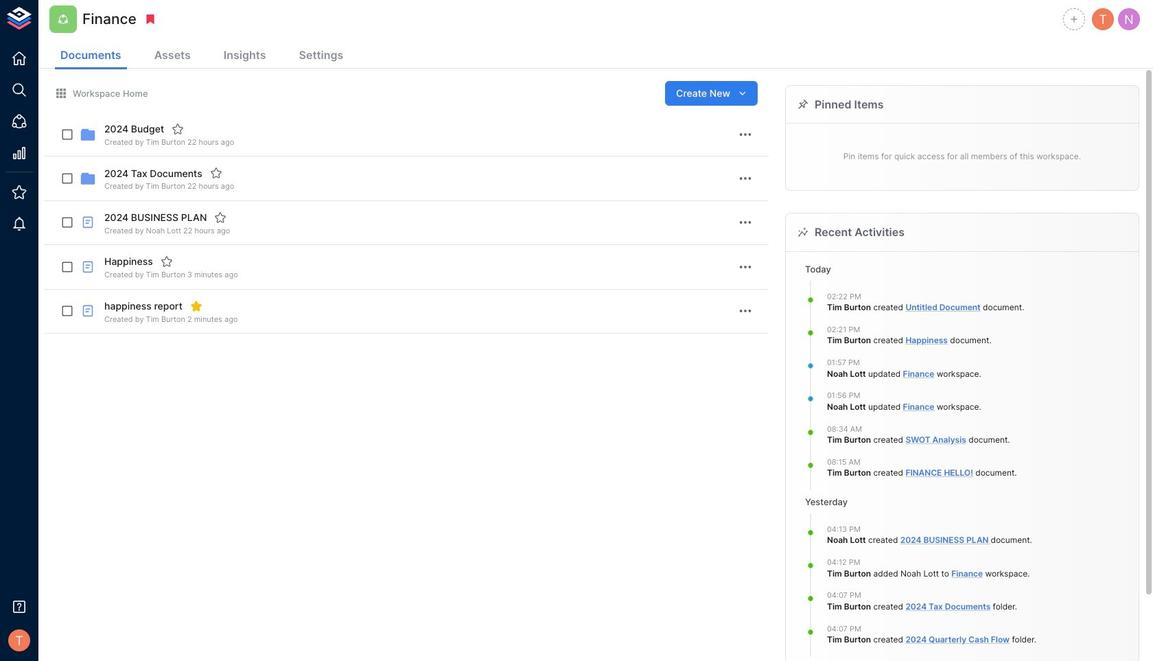 Task type: locate. For each thing, give the bounding box(es) containing it.
favorite image
[[210, 167, 222, 179]]

1 vertical spatial favorite image
[[214, 211, 227, 224]]

favorite image
[[172, 123, 184, 135], [214, 211, 227, 224], [160, 256, 173, 268]]

remove favorite image
[[190, 300, 202, 312]]



Task type: describe. For each thing, give the bounding box(es) containing it.
2 vertical spatial favorite image
[[160, 256, 173, 268]]

remove bookmark image
[[144, 13, 156, 25]]

0 vertical spatial favorite image
[[172, 123, 184, 135]]



Task type: vqa. For each thing, say whether or not it's contained in the screenshot.
Remove Favorite icon
yes



